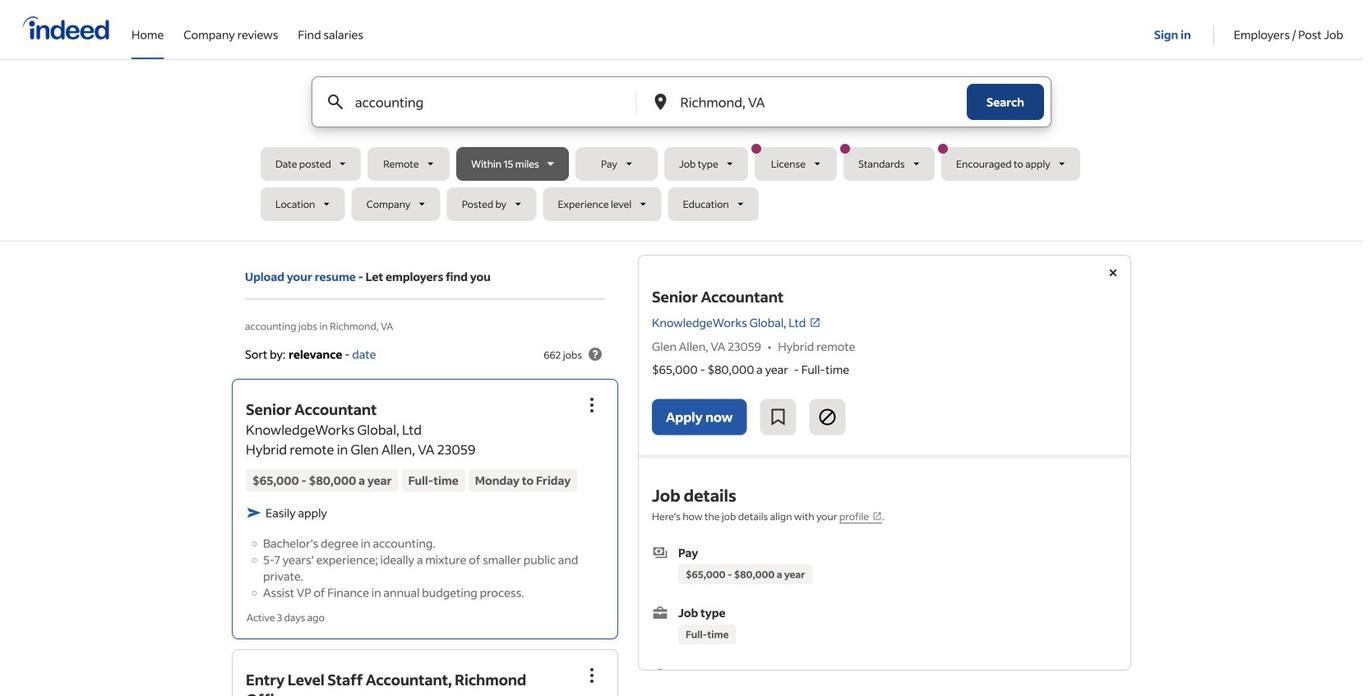 Task type: vqa. For each thing, say whether or not it's contained in the screenshot.
full-
no



Task type: describe. For each thing, give the bounding box(es) containing it.
job actions for senior accountant is collapsed image
[[582, 395, 602, 415]]

help icon image
[[585, 345, 605, 364]]

close job details image
[[1104, 263, 1123, 283]]

search: Job title, keywords, or company text field
[[352, 77, 609, 127]]

job actions for entry level staff accountant, richmond office is collapsed image
[[582, 666, 602, 686]]

save this job image
[[768, 407, 788, 427]]



Task type: locate. For each thing, give the bounding box(es) containing it.
not interested image
[[818, 407, 837, 427]]

job preferences (opens in a new window) image
[[872, 511, 882, 521]]

None search field
[[261, 76, 1103, 228]]

Edit location text field
[[677, 77, 934, 127]]

knowledgeworks global, ltd (opens in a new tab) image
[[809, 317, 821, 328]]



